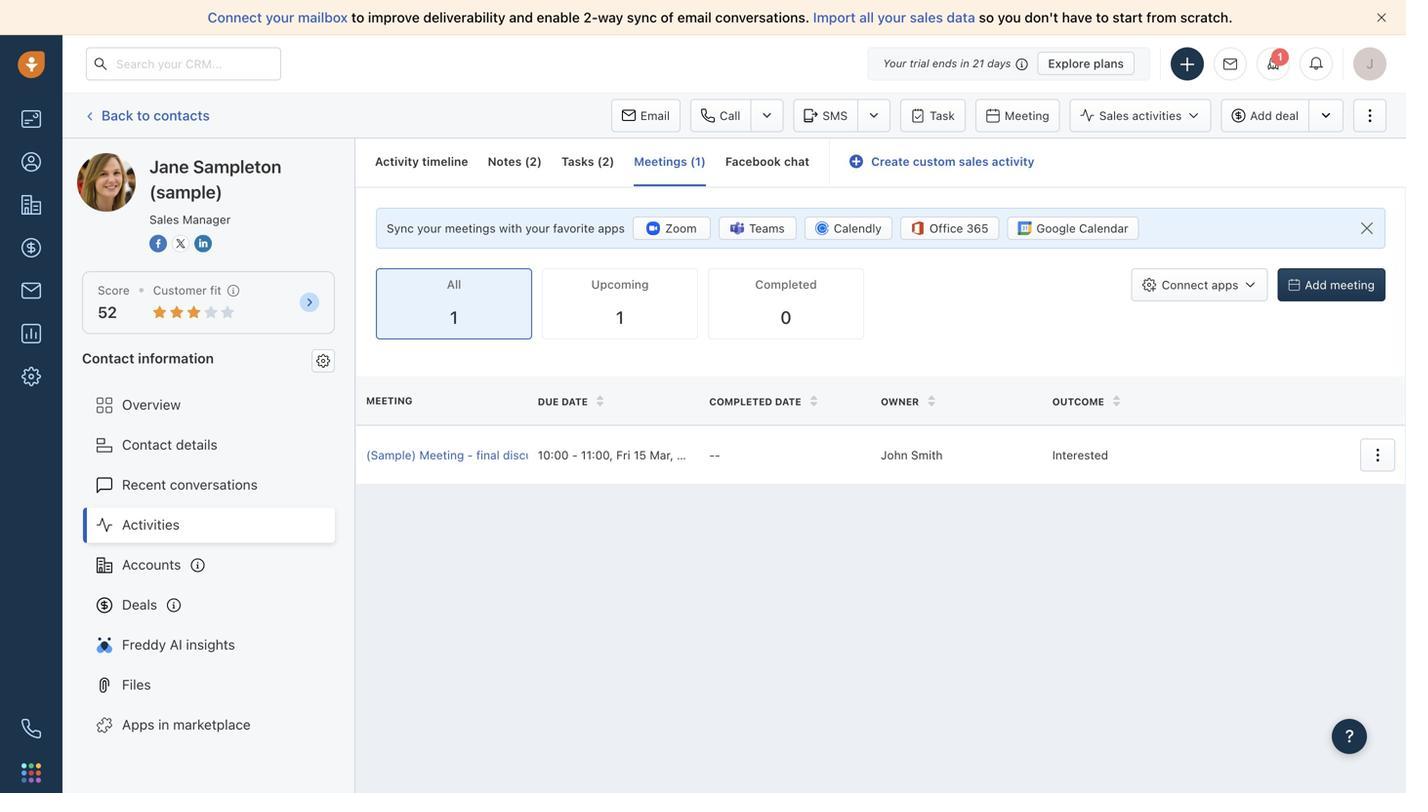 Task type: describe. For each thing, give the bounding box(es) containing it.
john
[[881, 448, 908, 462]]

notes
[[488, 155, 522, 168]]

connect your mailbox link
[[208, 9, 351, 25]]

21
[[973, 57, 984, 70]]

don't
[[1025, 9, 1058, 25]]

chat
[[784, 155, 809, 168]]

calendar
[[1079, 222, 1128, 235]]

connect for connect apps
[[1162, 278, 1208, 292]]

activity timeline
[[375, 155, 468, 168]]

contact information
[[82, 350, 214, 366]]

facebook
[[725, 155, 781, 168]]

teams button
[[719, 217, 797, 240]]

completed for completed date
[[709, 396, 772, 408]]

enable
[[537, 9, 580, 25]]

all
[[447, 278, 461, 292]]

4 - from the left
[[715, 448, 720, 462]]

sampleton down the contacts
[[150, 153, 217, 169]]

1 vertical spatial deal
[[621, 448, 644, 462]]

information
[[138, 350, 214, 366]]

0 vertical spatial (sample)
[[221, 153, 277, 169]]

sales activities
[[1099, 109, 1182, 122]]

sales for sales manager
[[149, 213, 179, 227]]

activities
[[1132, 109, 1182, 122]]

data
[[947, 9, 975, 25]]

add deal
[[1250, 109, 1299, 122]]

) for notes ( 2 )
[[537, 155, 542, 168]]

connect your mailbox to improve deliverability and enable 2-way sync of email conversations. import all your sales data so you don't have to start from scratch.
[[208, 9, 1233, 25]]

deals
[[122, 597, 157, 613]]

deal inside button
[[1275, 109, 1299, 122]]

apps in marketplace
[[122, 717, 251, 733]]

improve
[[368, 9, 420, 25]]

( for tasks
[[597, 155, 602, 168]]

52 button
[[98, 303, 117, 322]]

15
[[634, 448, 646, 462]]

) for tasks ( 2 )
[[610, 155, 614, 168]]

activity
[[375, 155, 419, 168]]

recent conversations
[[122, 477, 258, 493]]

facebook chat
[[725, 155, 809, 168]]

1 vertical spatial in
[[158, 717, 169, 733]]

calendly
[[834, 222, 882, 235]]

mar,
[[650, 448, 674, 462]]

add meeting button
[[1277, 269, 1386, 302]]

email
[[640, 109, 670, 123]]

2 - from the left
[[572, 448, 578, 462]]

deliverability
[[423, 9, 505, 25]]

of
[[661, 9, 674, 25]]

call link
[[690, 99, 750, 132]]

timeline
[[422, 155, 468, 168]]

(sample) inside jane sampleton (sample)
[[149, 182, 222, 203]]

sms button
[[793, 99, 857, 132]]

activity
[[992, 155, 1034, 168]]

meeting button
[[975, 99, 1060, 132]]

mailbox
[[298, 9, 348, 25]]

(sample) meeting - final discussion about the deal
[[366, 448, 644, 462]]

discussion
[[503, 448, 561, 462]]

( for notes
[[525, 155, 530, 168]]

meeting inside (sample) meeting - final discussion about the deal link
[[419, 448, 464, 462]]

task button
[[900, 99, 966, 132]]

date for completed date
[[775, 396, 801, 408]]

0
[[781, 307, 791, 328]]

Search your CRM... text field
[[86, 47, 281, 81]]

jane sampleton (sample) down the contacts
[[116, 153, 277, 169]]

your right the with
[[525, 222, 550, 235]]

1 down the upcoming at the top left
[[616, 307, 624, 328]]

due date
[[538, 396, 588, 408]]

phone image
[[21, 720, 41, 739]]

scratch.
[[1180, 9, 1233, 25]]

add deal button
[[1221, 99, 1308, 132]]

1 horizontal spatial sales
[[959, 155, 989, 168]]

favorite
[[553, 222, 595, 235]]

1 right send email icon
[[1277, 51, 1283, 63]]

back to contacts
[[102, 107, 210, 123]]

your right sync
[[417, 222, 442, 235]]

insights
[[186, 637, 235, 653]]

your trial ends in 21 days
[[883, 57, 1011, 70]]

call
[[720, 109, 740, 123]]

date for due date
[[561, 396, 588, 408]]

explore plans
[[1048, 57, 1124, 70]]

meeting
[[1330, 278, 1375, 292]]

your left mailbox
[[266, 9, 294, 25]]

google calendar
[[1036, 222, 1128, 235]]

meeting inside meeting button
[[1005, 109, 1049, 123]]

meetings
[[634, 155, 687, 168]]

your
[[883, 57, 906, 70]]

files
[[122, 677, 151, 693]]

0 vertical spatial in
[[960, 57, 969, 70]]

completed date
[[709, 396, 801, 408]]

manager
[[182, 213, 231, 227]]

office 365
[[929, 222, 988, 235]]

close image
[[1377, 13, 1387, 22]]

apps
[[122, 717, 155, 733]]

notes ( 2 )
[[488, 155, 542, 168]]

1 down all
[[450, 307, 458, 328]]

completed for completed
[[755, 278, 817, 292]]

connect for connect your mailbox to improve deliverability and enable 2-way sync of email conversations. import all your sales data so you don't have to start from scratch.
[[208, 9, 262, 25]]

2 horizontal spatial to
[[1096, 9, 1109, 25]]

2024
[[677, 448, 706, 462]]

create custom sales activity
[[871, 155, 1034, 168]]

1 link
[[1257, 47, 1290, 81]]

tasks ( 2 )
[[561, 155, 614, 168]]

activities
[[122, 517, 180, 533]]

fri
[[616, 448, 630, 462]]

3 - from the left
[[709, 448, 715, 462]]

send email image
[[1223, 58, 1237, 71]]

ai
[[170, 637, 182, 653]]

jane inside jane sampleton (sample)
[[149, 156, 189, 177]]

10:00
[[538, 448, 569, 462]]

details
[[176, 437, 217, 453]]

due
[[538, 396, 559, 408]]

contact for contact information
[[82, 350, 134, 366]]

phone element
[[12, 710, 51, 749]]

sampleton inside jane sampleton (sample)
[[193, 156, 281, 177]]



Task type: vqa. For each thing, say whether or not it's contained in the screenshot.


Task type: locate. For each thing, give the bounding box(es) containing it.
score 52
[[98, 284, 130, 322]]

to
[[351, 9, 364, 25], [1096, 9, 1109, 25], [137, 107, 150, 123]]

0 horizontal spatial add
[[1250, 109, 1272, 122]]

meeting
[[1005, 109, 1049, 123], [366, 396, 412, 407], [419, 448, 464, 462]]

2 right tasks
[[602, 155, 610, 168]]

1 horizontal spatial meeting
[[419, 448, 464, 462]]

0 vertical spatial completed
[[755, 278, 817, 292]]

0 horizontal spatial date
[[561, 396, 588, 408]]

freshworks switcher image
[[21, 764, 41, 783]]

1 horizontal spatial deal
[[1275, 109, 1299, 122]]

office
[[929, 222, 963, 235]]

0 horizontal spatial to
[[137, 107, 150, 123]]

sales left data on the right
[[910, 9, 943, 25]]

0 horizontal spatial deal
[[621, 448, 644, 462]]

2 vertical spatial meeting
[[419, 448, 464, 462]]

connect
[[208, 9, 262, 25], [1162, 278, 1208, 292]]

2 for notes ( 2 )
[[530, 155, 537, 168]]

customer fit
[[153, 284, 221, 297]]

1 date from the left
[[561, 396, 588, 408]]

interested
[[1052, 448, 1108, 462]]

) right notes
[[537, 155, 542, 168]]

1 horizontal spatial apps
[[1212, 278, 1238, 292]]

(
[[525, 155, 530, 168], [597, 155, 602, 168], [690, 155, 695, 168]]

0 horizontal spatial sales
[[910, 9, 943, 25]]

jane sampleton (sample)
[[116, 153, 277, 169], [149, 156, 281, 203]]

0 horizontal spatial connect
[[208, 9, 262, 25]]

days
[[987, 57, 1011, 70]]

contact down 52
[[82, 350, 134, 366]]

tasks
[[561, 155, 594, 168]]

date down 0
[[775, 396, 801, 408]]

(sample) up sales manager
[[149, 182, 222, 203]]

freddy
[[122, 637, 166, 653]]

365
[[966, 222, 988, 235]]

sales left the activity
[[959, 155, 989, 168]]

1 vertical spatial add
[[1305, 278, 1327, 292]]

add down "1" link at the right of the page
[[1250, 109, 1272, 122]]

jane down back to contacts link
[[116, 153, 146, 169]]

1 vertical spatial sales
[[959, 155, 989, 168]]

your
[[266, 9, 294, 25], [878, 9, 906, 25], [417, 222, 442, 235], [525, 222, 550, 235]]

contact details
[[122, 437, 217, 453]]

1 horizontal spatial jane
[[149, 156, 189, 177]]

0 vertical spatial sales
[[1099, 109, 1129, 122]]

contact for contact details
[[122, 437, 172, 453]]

( for meetings
[[690, 155, 695, 168]]

(sample) up manager on the top left of the page
[[221, 153, 277, 169]]

and
[[509, 9, 533, 25]]

3 ( from the left
[[690, 155, 695, 168]]

meeting up the activity
[[1005, 109, 1049, 123]]

sales
[[1099, 109, 1129, 122], [149, 213, 179, 227]]

add for add deal
[[1250, 109, 1272, 122]]

1 vertical spatial sales
[[149, 213, 179, 227]]

your right "all"
[[878, 9, 906, 25]]

sales for sales activities
[[1099, 109, 1129, 122]]

to right back
[[137, 107, 150, 123]]

contact up recent
[[122, 437, 172, 453]]

you
[[998, 9, 1021, 25]]

2
[[530, 155, 537, 168], [602, 155, 610, 168]]

0 vertical spatial contact
[[82, 350, 134, 366]]

1 vertical spatial meeting
[[366, 396, 412, 407]]

1 horizontal spatial date
[[775, 396, 801, 408]]

-
[[467, 448, 473, 462], [572, 448, 578, 462], [709, 448, 715, 462], [715, 448, 720, 462]]

0 horizontal spatial sales
[[149, 213, 179, 227]]

1 - from the left
[[467, 448, 473, 462]]

1 horizontal spatial in
[[960, 57, 969, 70]]

0 vertical spatial add
[[1250, 109, 1272, 122]]

jane down the contacts
[[149, 156, 189, 177]]

2 date from the left
[[775, 396, 801, 408]]

0 horizontal spatial (
[[525, 155, 530, 168]]

0 horizontal spatial meeting
[[366, 396, 412, 407]]

) right meetings
[[701, 155, 706, 168]]

2 horizontal spatial meeting
[[1005, 109, 1049, 123]]

create custom sales activity link
[[849, 155, 1034, 168]]

52
[[98, 303, 117, 322]]

sales manager
[[149, 213, 231, 227]]

outcome
[[1052, 396, 1104, 408]]

teams
[[749, 222, 785, 235]]

1 horizontal spatial sales
[[1099, 109, 1129, 122]]

0 vertical spatial apps
[[598, 222, 625, 235]]

0 vertical spatial connect
[[208, 9, 262, 25]]

mng settings image
[[316, 354, 330, 368]]

smith
[[911, 448, 943, 462]]

date
[[561, 396, 588, 408], [775, 396, 801, 408]]

0 vertical spatial deal
[[1275, 109, 1299, 122]]

1 ) from the left
[[537, 155, 542, 168]]

sales left manager on the top left of the page
[[149, 213, 179, 227]]

sales
[[910, 9, 943, 25], [959, 155, 989, 168]]

0 horizontal spatial in
[[158, 717, 169, 733]]

sampleton up manager on the top left of the page
[[193, 156, 281, 177]]

in right apps
[[158, 717, 169, 733]]

meetings
[[445, 222, 496, 235]]

all
[[859, 9, 874, 25]]

back
[[102, 107, 133, 123]]

0 vertical spatial sales
[[910, 9, 943, 25]]

email
[[677, 9, 712, 25]]

2-
[[583, 9, 598, 25]]

1 horizontal spatial 2
[[602, 155, 610, 168]]

ends
[[932, 57, 957, 70]]

add left meeting
[[1305, 278, 1327, 292]]

1 right meetings
[[695, 155, 701, 168]]

0 horizontal spatial )
[[537, 155, 542, 168]]

add inside button
[[1250, 109, 1272, 122]]

11:00,
[[581, 448, 613, 462]]

( right notes
[[525, 155, 530, 168]]

1 horizontal spatial connect
[[1162, 278, 1208, 292]]

2 2 from the left
[[602, 155, 610, 168]]

add inside button
[[1305, 278, 1327, 292]]

add for add meeting
[[1305, 278, 1327, 292]]

to right mailbox
[[351, 9, 364, 25]]

freddy ai insights
[[122, 637, 235, 653]]

deal right "the"
[[621, 448, 644, 462]]

conversations
[[170, 477, 258, 493]]

from
[[1146, 9, 1177, 25]]

zoom button
[[633, 217, 711, 240]]

back to contacts link
[[82, 100, 211, 131]]

1 vertical spatial contact
[[122, 437, 172, 453]]

import
[[813, 9, 856, 25]]

office 365 button
[[900, 217, 999, 240]]

deal down "1" link at the right of the page
[[1275, 109, 1299, 122]]

(sample)
[[366, 448, 416, 462]]

3 ) from the left
[[701, 155, 706, 168]]

( right tasks
[[597, 155, 602, 168]]

have
[[1062, 9, 1092, 25]]

to left start
[[1096, 9, 1109, 25]]

meeting up the (sample)
[[366, 396, 412, 407]]

final
[[476, 448, 500, 462]]

explore plans link
[[1037, 52, 1135, 75]]

1 vertical spatial connect
[[1162, 278, 1208, 292]]

1 vertical spatial apps
[[1212, 278, 1238, 292]]

1 ( from the left
[[525, 155, 530, 168]]

) right tasks
[[610, 155, 614, 168]]

sampleton
[[150, 153, 217, 169], [193, 156, 281, 177]]

1 2 from the left
[[530, 155, 537, 168]]

about
[[565, 448, 596, 462]]

add
[[1250, 109, 1272, 122], [1305, 278, 1327, 292]]

contact
[[82, 350, 134, 366], [122, 437, 172, 453]]

the
[[600, 448, 617, 462]]

1 horizontal spatial )
[[610, 155, 614, 168]]

meeting left the "final"
[[419, 448, 464, 462]]

0 vertical spatial meeting
[[1005, 109, 1049, 123]]

0 horizontal spatial 2
[[530, 155, 537, 168]]

) for meetings ( 1 )
[[701, 155, 706, 168]]

2 ( from the left
[[597, 155, 602, 168]]

way
[[598, 9, 623, 25]]

2 horizontal spatial (
[[690, 155, 695, 168]]

call button
[[690, 99, 750, 132]]

customer
[[153, 284, 207, 297]]

so
[[979, 9, 994, 25]]

1 horizontal spatial (
[[597, 155, 602, 168]]

contacts
[[153, 107, 210, 123]]

add meeting
[[1305, 278, 1375, 292]]

0 horizontal spatial apps
[[598, 222, 625, 235]]

2 for tasks ( 2 )
[[602, 155, 610, 168]]

sales activities button
[[1070, 99, 1221, 132], [1070, 99, 1211, 132]]

owner
[[881, 396, 919, 408]]

jane sampleton (sample) up manager on the top left of the page
[[149, 156, 281, 203]]

google calendar button
[[1007, 217, 1139, 240]]

0 horizontal spatial jane
[[116, 153, 146, 169]]

1 horizontal spatial add
[[1305, 278, 1327, 292]]

(sample)
[[221, 153, 277, 169], [149, 182, 222, 203]]

google
[[1036, 222, 1076, 235]]

1 vertical spatial (sample)
[[149, 182, 222, 203]]

sales left activities
[[1099, 109, 1129, 122]]

marketplace
[[173, 717, 251, 733]]

1 vertical spatial completed
[[709, 396, 772, 408]]

2 ) from the left
[[610, 155, 614, 168]]

with
[[499, 222, 522, 235]]

import all your sales data link
[[813, 9, 979, 25]]

1 horizontal spatial to
[[351, 9, 364, 25]]

(sample) meeting - final discussion about the deal link
[[366, 447, 644, 464]]

in left "21"
[[960, 57, 969, 70]]

2 right notes
[[530, 155, 537, 168]]

task
[[930, 109, 955, 123]]

( right meetings
[[690, 155, 695, 168]]

jane
[[116, 153, 146, 169], [149, 156, 189, 177]]

email button
[[611, 99, 681, 132]]

plans
[[1093, 57, 1124, 70]]

10:00 - 11:00, fri 15 mar, 2024 --
[[538, 448, 720, 462]]

date right due
[[561, 396, 588, 408]]

start
[[1112, 9, 1143, 25]]

2 horizontal spatial )
[[701, 155, 706, 168]]



